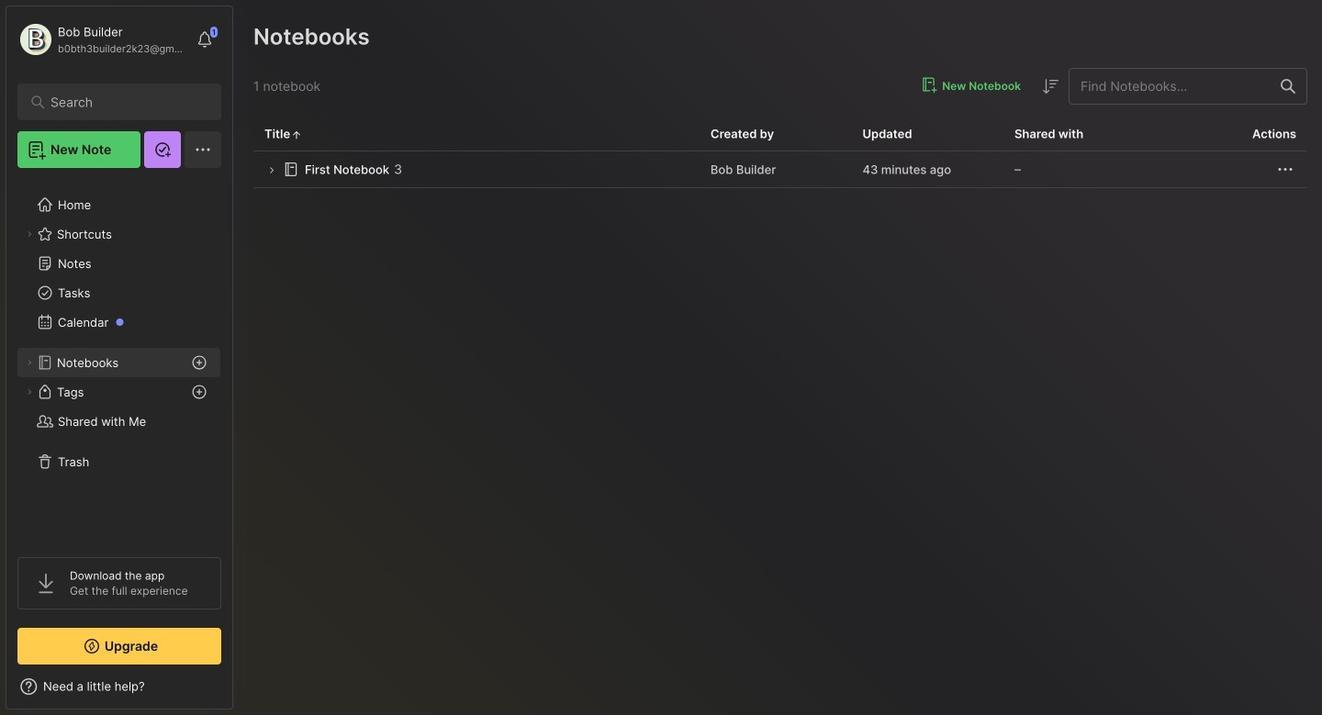 Task type: locate. For each thing, give the bounding box(es) containing it.
Account field
[[17, 21, 187, 58]]

expand notebooks image
[[24, 357, 35, 368]]

More actions field
[[1275, 158, 1297, 181]]

Sort field
[[1040, 75, 1062, 97]]

WHAT'S NEW field
[[6, 672, 232, 702]]

tree
[[6, 179, 232, 541]]

expand tags image
[[24, 387, 35, 398]]

None search field
[[51, 91, 197, 113]]

row
[[254, 152, 1308, 188]]

click to collapse image
[[232, 682, 246, 704]]



Task type: vqa. For each thing, say whether or not it's contained in the screenshot.
Tasks button
no



Task type: describe. For each thing, give the bounding box(es) containing it.
none search field inside main element
[[51, 91, 197, 113]]

Find Notebooks… text field
[[1070, 71, 1270, 102]]

tree inside main element
[[6, 179, 232, 541]]

main element
[[0, 0, 239, 716]]

more actions image
[[1275, 158, 1297, 181]]

sort options image
[[1040, 75, 1062, 97]]

Search text field
[[51, 94, 197, 111]]

arrow image
[[265, 164, 278, 177]]



